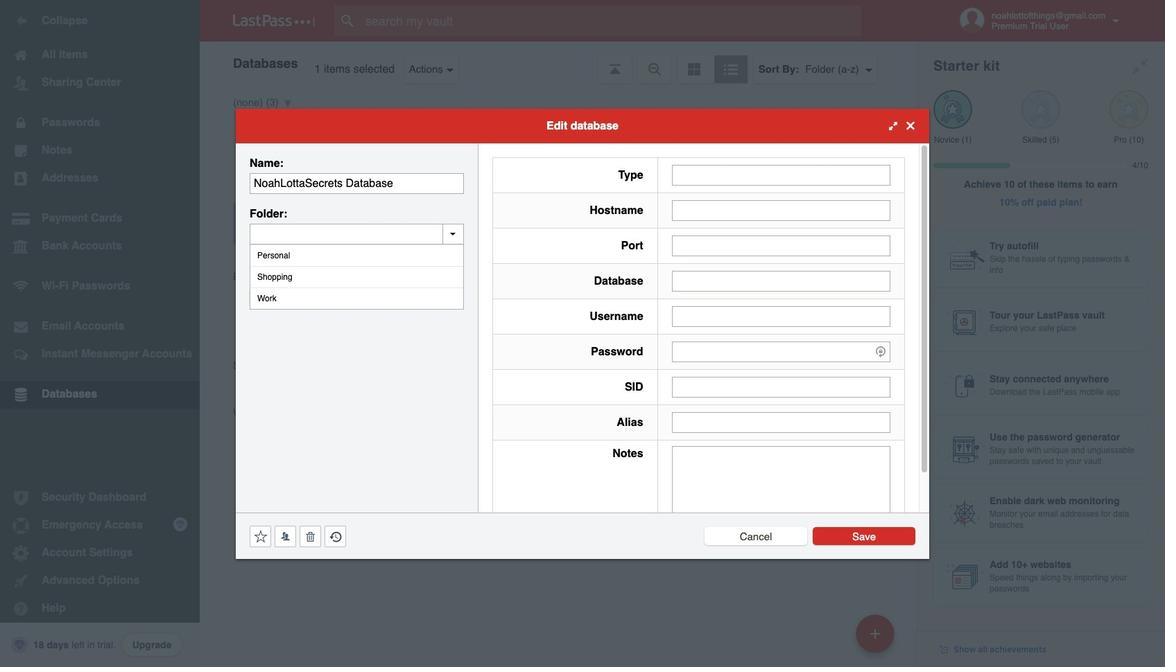 Task type: vqa. For each thing, say whether or not it's contained in the screenshot.
New item navigation
yes



Task type: describe. For each thing, give the bounding box(es) containing it.
new item navigation
[[851, 611, 903, 668]]

search my vault text field
[[334, 6, 888, 36]]

main navigation navigation
[[0, 0, 200, 668]]

Search search field
[[334, 6, 888, 36]]

vault options navigation
[[200, 42, 917, 83]]



Task type: locate. For each thing, give the bounding box(es) containing it.
dialog
[[236, 109, 929, 559]]

new item image
[[870, 629, 880, 639]]

lastpass image
[[233, 15, 315, 27]]

None password field
[[672, 342, 890, 362]]

None text field
[[672, 235, 890, 256], [672, 306, 890, 327], [672, 377, 890, 398], [672, 446, 890, 532], [672, 235, 890, 256], [672, 306, 890, 327], [672, 377, 890, 398], [672, 446, 890, 532]]

None text field
[[672, 165, 890, 186], [250, 173, 464, 194], [672, 200, 890, 221], [250, 224, 464, 244], [672, 271, 890, 292], [672, 412, 890, 433], [672, 165, 890, 186], [250, 173, 464, 194], [672, 200, 890, 221], [250, 224, 464, 244], [672, 271, 890, 292], [672, 412, 890, 433]]



